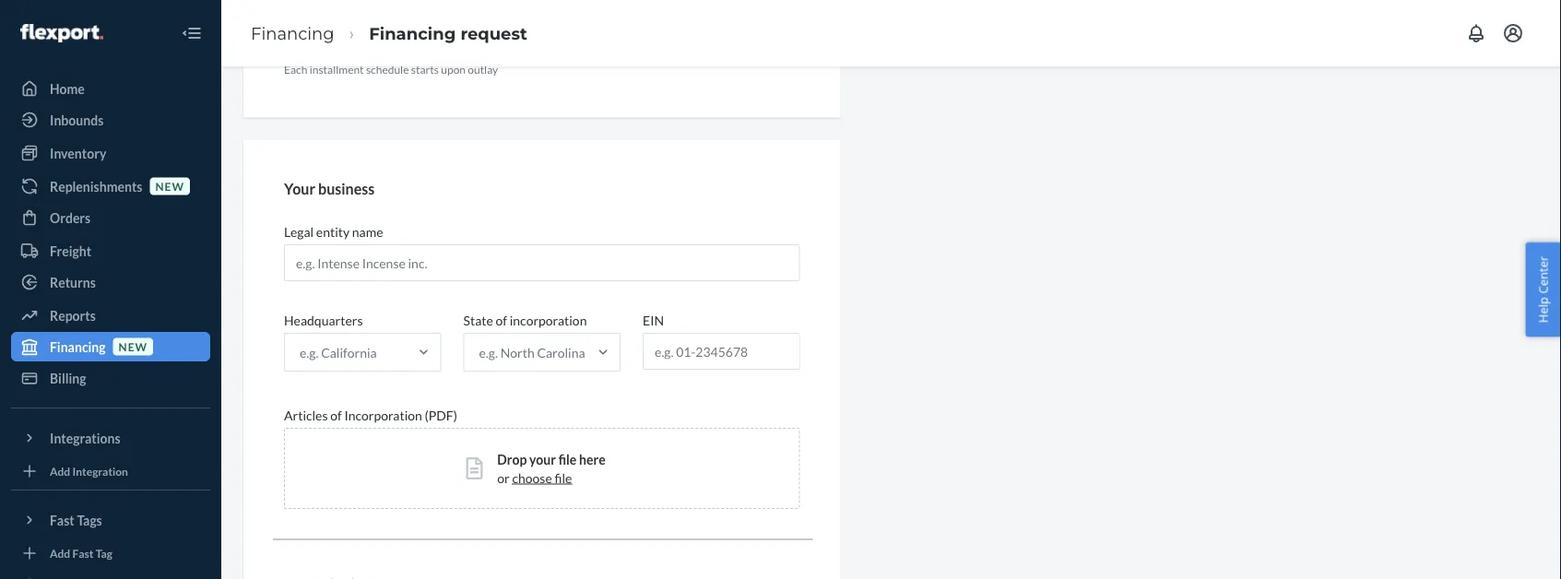 Task type: vqa. For each thing, say whether or not it's contained in the screenshot.
the rightmost NEW
yes



Task type: locate. For each thing, give the bounding box(es) containing it.
add down fast tags at bottom
[[50, 546, 70, 560]]

carolina
[[537, 345, 585, 360]]

outlay
[[468, 62, 498, 76]]

of
[[496, 312, 507, 328], [330, 407, 342, 423]]

1 add from the top
[[50, 464, 70, 478]]

0 vertical spatial file
[[559, 452, 577, 467]]

center
[[1535, 256, 1552, 294]]

replenishments
[[50, 178, 142, 194]]

here
[[579, 452, 606, 467]]

0 vertical spatial add
[[50, 464, 70, 478]]

of right articles
[[330, 407, 342, 423]]

financing request
[[369, 23, 527, 43]]

0 horizontal spatial e.g.
[[300, 345, 319, 360]]

california
[[321, 345, 377, 360]]

1 e.g. from the left
[[300, 345, 319, 360]]

request
[[461, 23, 527, 43]]

new up orders link
[[155, 179, 184, 193]]

starts
[[411, 62, 439, 76]]

2 horizontal spatial financing
[[369, 23, 456, 43]]

e.g. north carolina
[[479, 345, 585, 360]]

inventory
[[50, 145, 106, 161]]

financing down "reports"
[[50, 339, 106, 355]]

or
[[497, 470, 510, 486]]

file left here
[[559, 452, 577, 467]]

orders link
[[11, 203, 210, 232]]

1 vertical spatial new
[[119, 340, 148, 353]]

entity
[[316, 224, 350, 240]]

open account menu image
[[1502, 22, 1525, 44]]

1 horizontal spatial financing
[[251, 23, 334, 43]]

open notifications image
[[1465, 22, 1488, 44]]

1 vertical spatial of
[[330, 407, 342, 423]]

reports link
[[11, 301, 210, 330]]

add for add fast tag
[[50, 546, 70, 560]]

incorporation
[[344, 407, 422, 423]]

state
[[463, 312, 493, 328]]

legal entity name
[[284, 224, 383, 240]]

e.g. Intense Incense inc. field
[[284, 245, 800, 281]]

1 horizontal spatial e.g.
[[479, 345, 498, 360]]

0 horizontal spatial new
[[119, 340, 148, 353]]

fast
[[50, 512, 74, 528], [72, 546, 94, 560]]

breadcrumbs navigation
[[236, 6, 542, 60]]

installment
[[310, 62, 364, 76]]

business
[[318, 179, 375, 197]]

inventory link
[[11, 138, 210, 168]]

tags
[[77, 512, 102, 528]]

new
[[155, 179, 184, 193], [119, 340, 148, 353]]

new down reports link
[[119, 340, 148, 353]]

fast left tags
[[50, 512, 74, 528]]

inbounds
[[50, 112, 104, 128]]

financing up the starts
[[369, 23, 456, 43]]

each
[[284, 62, 307, 76]]

2 e.g. from the left
[[479, 345, 498, 360]]

help
[[1535, 297, 1552, 323]]

inbounds link
[[11, 105, 210, 135]]

freight
[[50, 243, 91, 259]]

fast tags
[[50, 512, 102, 528]]

headquarters
[[284, 312, 363, 328]]

add left integration
[[50, 464, 70, 478]]

of for state
[[496, 312, 507, 328]]

e.g. for e.g. california
[[300, 345, 319, 360]]

e.g. down headquarters
[[300, 345, 319, 360]]

add
[[50, 464, 70, 478], [50, 546, 70, 560]]

add fast tag
[[50, 546, 112, 560]]

your business
[[284, 179, 375, 197]]

fast left tag
[[72, 546, 94, 560]]

drop your file here or choose file
[[497, 452, 606, 486]]

1 vertical spatial add
[[50, 546, 70, 560]]

home
[[50, 81, 85, 96]]

file down your
[[555, 470, 572, 486]]

of right state
[[496, 312, 507, 328]]

help center button
[[1526, 242, 1561, 337]]

integration
[[72, 464, 128, 478]]

financing up each
[[251, 23, 334, 43]]

financing
[[251, 23, 334, 43], [369, 23, 456, 43], [50, 339, 106, 355]]

0 vertical spatial new
[[155, 179, 184, 193]]

ein
[[643, 312, 664, 328]]

0 vertical spatial fast
[[50, 512, 74, 528]]

file
[[559, 452, 577, 467], [555, 470, 572, 486]]

1 horizontal spatial of
[[496, 312, 507, 328]]

e.g.
[[300, 345, 319, 360], [479, 345, 498, 360]]

0 vertical spatial of
[[496, 312, 507, 328]]

new for replenishments
[[155, 179, 184, 193]]

north
[[500, 345, 535, 360]]

new for financing
[[119, 340, 148, 353]]

1 horizontal spatial new
[[155, 179, 184, 193]]

0 horizontal spatial of
[[330, 407, 342, 423]]

e.g. left north at left bottom
[[479, 345, 498, 360]]

2 add from the top
[[50, 546, 70, 560]]



Task type: describe. For each thing, give the bounding box(es) containing it.
home link
[[11, 74, 210, 103]]

(pdf)
[[425, 407, 457, 423]]

orders
[[50, 210, 91, 225]]

legal
[[284, 224, 314, 240]]

add integration
[[50, 464, 128, 478]]

close navigation image
[[181, 22, 203, 44]]

choose
[[512, 470, 552, 486]]

e.g. california
[[300, 345, 377, 360]]

flexport logo image
[[20, 24, 103, 42]]

fast inside dropdown button
[[50, 512, 74, 528]]

add fast tag link
[[11, 542, 210, 564]]

upon
[[441, 62, 466, 76]]

help center
[[1535, 256, 1552, 323]]

1 vertical spatial fast
[[72, 546, 94, 560]]

your
[[529, 452, 556, 467]]

state of incorporation
[[463, 312, 587, 328]]

0 horizontal spatial financing
[[50, 339, 106, 355]]

returns link
[[11, 267, 210, 297]]

financing link
[[251, 23, 334, 43]]

financing request link
[[369, 23, 527, 43]]

freight link
[[11, 236, 210, 266]]

add integration link
[[11, 460, 210, 482]]

articles
[[284, 407, 328, 423]]

name
[[352, 224, 383, 240]]

integrations button
[[11, 423, 210, 453]]

drop
[[497, 452, 527, 467]]

fast tags button
[[11, 505, 210, 535]]

your
[[284, 179, 315, 197]]

reports
[[50, 308, 96, 323]]

incorporation
[[510, 312, 587, 328]]

e.g. 01-2345678 text field
[[644, 334, 799, 369]]

tag
[[96, 546, 112, 560]]

schedule
[[366, 62, 409, 76]]

billing
[[50, 370, 86, 386]]

add for add integration
[[50, 464, 70, 478]]

of for articles
[[330, 407, 342, 423]]

e.g. for e.g. north carolina
[[479, 345, 498, 360]]

integrations
[[50, 430, 120, 446]]

billing link
[[11, 363, 210, 393]]

financing for financing request
[[369, 23, 456, 43]]

each installment schedule starts upon outlay
[[284, 62, 498, 76]]

1 vertical spatial file
[[555, 470, 572, 486]]

articles of incorporation (pdf)
[[284, 407, 457, 423]]

returns
[[50, 274, 96, 290]]

financing for financing link
[[251, 23, 334, 43]]

file alt image
[[466, 458, 483, 480]]



